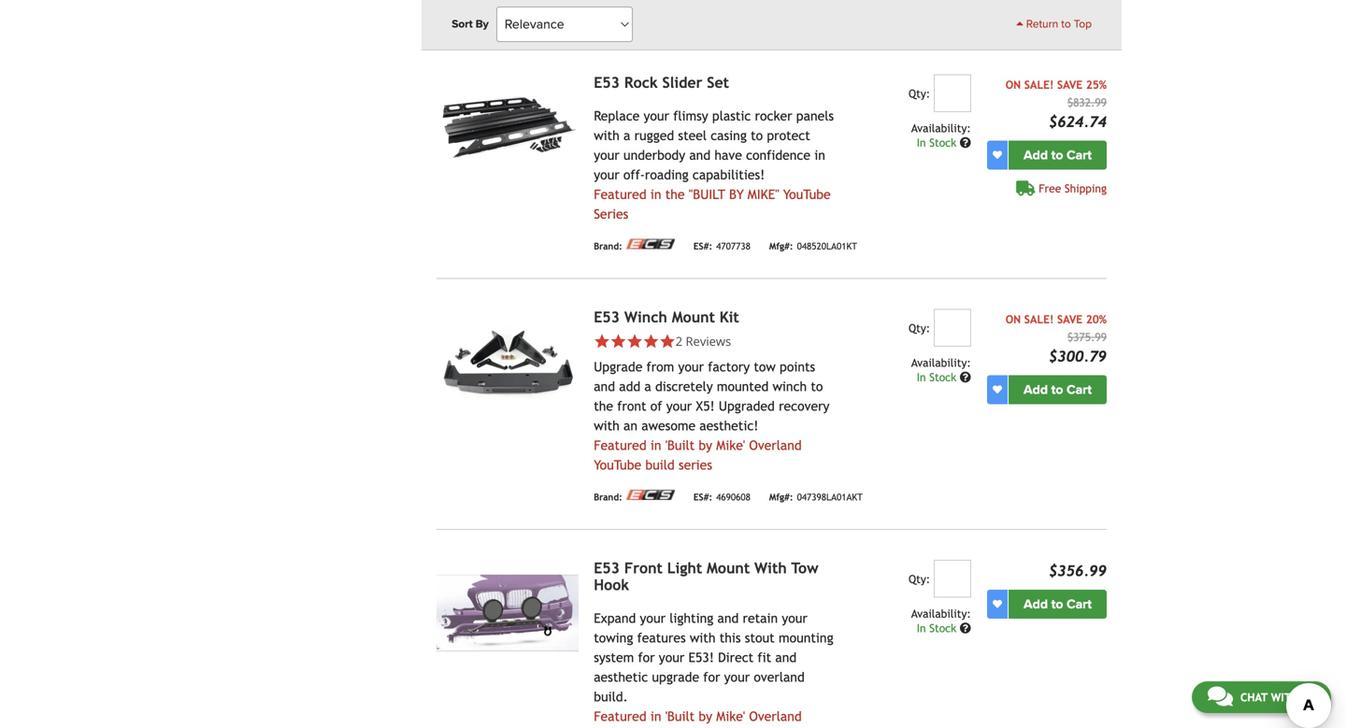 Task type: locate. For each thing, give the bounding box(es) containing it.
1 vertical spatial in
[[917, 370, 926, 384]]

on inside on sale!                         save 25% $832.99 $624.74
[[1006, 78, 1021, 91]]

build.
[[594, 690, 628, 705]]

youtube right mike"
[[783, 187, 831, 202]]

mount left with in the right of the page
[[707, 560, 750, 577]]

0 vertical spatial in
[[917, 136, 926, 149]]

3 e53 from the top
[[594, 560, 620, 577]]

add for $300.79
[[1024, 382, 1048, 398]]

on left 20%
[[1006, 313, 1021, 326]]

'built
[[665, 438, 695, 453], [665, 709, 695, 724]]

0 vertical spatial es#:
[[694, 241, 713, 251]]

ecs - corporate logo image for winch
[[626, 490, 675, 500]]

mount
[[672, 309, 715, 326], [707, 560, 750, 577]]

flimsy
[[673, 109, 708, 124]]

0 vertical spatial e53
[[594, 74, 620, 91]]

to up free
[[1052, 147, 1063, 163]]

2 vertical spatial brand:
[[594, 492, 623, 503]]

1 'built from the top
[[665, 438, 695, 453]]

by up series in the right of the page
[[699, 438, 713, 453]]

the down the roading
[[665, 187, 685, 202]]

1 overland from the top
[[749, 438, 802, 453]]

cart down $356.99
[[1067, 597, 1092, 613]]

1 vertical spatial question circle image
[[960, 622, 971, 634]]

0 vertical spatial availability:
[[911, 121, 971, 134]]

youtube inside replace your flimsy plastic rocker panels with a rugged steel casing to protect your underbody and have confidence in your off-roading capabilities! featured in the "built by mike" youtube series
[[783, 187, 831, 202]]

0 vertical spatial by
[[699, 438, 713, 453]]

e53 inside the e53 front light mount with tow hook
[[594, 560, 620, 577]]

ecs - corporate logo image
[[626, 4, 675, 15], [626, 239, 675, 249], [626, 490, 675, 500]]

youtube inside upgrade from your factory tow points and add a discretely mounted winch to the front of your x5! upgraded recovery with an awesome aesthetic! featured in 'built by mike' overland youtube build series
[[594, 458, 642, 473]]

the
[[665, 187, 685, 202], [594, 399, 613, 414]]

2 vertical spatial featured
[[594, 709, 647, 724]]

aesthetic!
[[700, 419, 759, 434]]

1 horizontal spatial a
[[645, 379, 651, 394]]

steel
[[678, 128, 707, 143]]

0 horizontal spatial the
[[594, 399, 613, 414]]

youtube down the an
[[594, 458, 642, 473]]

mount up 2 reviews
[[672, 309, 715, 326]]

in stock for e53 winch mount kit
[[917, 370, 960, 384]]

es#: 4690608
[[694, 492, 751, 503]]

to
[[1062, 17, 1071, 31], [751, 128, 763, 143], [1052, 147, 1063, 163], [811, 379, 823, 394], [1052, 382, 1063, 398], [1052, 597, 1063, 613]]

1 vertical spatial the
[[594, 399, 613, 414]]

this
[[720, 631, 741, 646]]

star image
[[594, 334, 610, 350], [610, 334, 627, 350], [643, 334, 659, 350]]

add to cart for $300.79
[[1024, 382, 1092, 398]]

mfg#: for e53 winch mount kit
[[769, 492, 793, 503]]

1 brand: from the top
[[594, 6, 623, 17]]

save for $300.79
[[1057, 313, 1083, 326]]

e53 front light mount with tow hook link
[[594, 560, 819, 594]]

save
[[1057, 78, 1083, 91], [1057, 313, 1083, 326]]

add
[[1024, 147, 1048, 163], [1024, 382, 1048, 398], [1024, 597, 1048, 613]]

the left front
[[594, 399, 613, 414]]

"built
[[689, 187, 725, 202]]

2 qty: from the top
[[909, 322, 930, 335]]

0 vertical spatial the
[[665, 187, 685, 202]]

availability: for e53 winch mount kit
[[911, 356, 971, 369]]

on down caret up "image"
[[1006, 78, 1021, 91]]

2 vertical spatial add to wish list image
[[993, 600, 1002, 609]]

2 ecs - corporate logo image from the top
[[626, 239, 675, 249]]

'built inside upgrade from your factory tow points and add a discretely mounted winch to the front of your x5! upgraded recovery with an awesome aesthetic! featured in 'built by mike' overland youtube build series
[[665, 438, 695, 453]]

2 stock from the top
[[930, 370, 957, 384]]

None number field
[[934, 75, 971, 112], [934, 309, 971, 347], [934, 560, 971, 598], [934, 75, 971, 112], [934, 309, 971, 347], [934, 560, 971, 598]]

add to cart up free
[[1024, 147, 1092, 163]]

0 vertical spatial add to wish list image
[[993, 151, 1002, 160]]

2 brand: from the top
[[594, 241, 623, 251]]

comments image
[[1208, 685, 1233, 708]]

2 in from the top
[[917, 370, 926, 384]]

2 in stock from the top
[[917, 370, 960, 384]]

e53 winch mount kit
[[594, 309, 739, 326]]

series
[[679, 458, 712, 473]]

0 vertical spatial save
[[1057, 78, 1083, 91]]

in up build
[[651, 438, 661, 453]]

'built down upgrade
[[665, 709, 695, 724]]

on sale!                         save 20% $375.99 $300.79
[[1006, 313, 1107, 365]]

in for e53 rock slider set
[[917, 136, 926, 149]]

replace your flimsy plastic rocker panels with a rugged steel casing to protect your underbody and have confidence in your off-roading capabilities! featured in the "built by mike" youtube series
[[594, 109, 834, 222]]

0 vertical spatial in stock
[[917, 136, 960, 149]]

the inside replace your flimsy plastic rocker panels with a rugged steel casing to protect your underbody and have confidence in your off-roading capabilities! featured in the "built by mike" youtube series
[[665, 187, 685, 202]]

1 vertical spatial by
[[699, 709, 713, 724]]

0 horizontal spatial youtube
[[594, 458, 642, 473]]

add to cart button down $300.79
[[1009, 376, 1107, 405]]

3 featured from the top
[[594, 709, 647, 724]]

047398la01akt
[[797, 492, 863, 503]]

2 vertical spatial qty:
[[909, 573, 930, 586]]

featured inside replace your flimsy plastic rocker panels with a rugged steel casing to protect your underbody and have confidence in your off-roading capabilities! featured in the "built by mike" youtube series
[[594, 187, 647, 202]]

and
[[689, 148, 711, 163], [594, 379, 615, 394], [718, 611, 739, 626], [775, 651, 797, 665]]

2 vertical spatial add
[[1024, 597, 1048, 613]]

es#: 4707738
[[694, 241, 751, 251]]

add to cart button
[[1009, 141, 1107, 170], [1009, 376, 1107, 405], [1009, 590, 1107, 619]]

1 vertical spatial youtube
[[594, 458, 642, 473]]

mike' inside expand your lighting and retain your towing features with this stout mounting system for your e53! direct fit and aesthetic upgrade for your overland build. featured in 'built by mike' overland
[[717, 709, 745, 724]]

sale! inside on sale!                         save 25% $832.99 $624.74
[[1025, 78, 1054, 91]]

featured down the build.
[[594, 709, 647, 724]]

2 add from the top
[[1024, 382, 1048, 398]]

star image down e53 winch mount kit link
[[659, 334, 676, 350]]

2 by from the top
[[699, 709, 713, 724]]

2 vertical spatial e53
[[594, 560, 620, 577]]

ecs - corporate logo image down series
[[626, 239, 675, 249]]

and inside upgrade from your factory tow points and add a discretely mounted winch to the front of your x5! upgraded recovery with an awesome aesthetic! featured in 'built by mike' overland youtube build series
[[594, 379, 615, 394]]

1 vertical spatial on
[[1006, 313, 1021, 326]]

1 vertical spatial mfg#:
[[769, 492, 793, 503]]

0 vertical spatial youtube
[[783, 187, 831, 202]]

1 horizontal spatial the
[[665, 187, 685, 202]]

2 vertical spatial add to cart button
[[1009, 590, 1107, 619]]

mfg#: 048520la01kt
[[769, 241, 857, 251]]

0 horizontal spatial a
[[624, 128, 631, 143]]

1 vertical spatial add
[[1024, 382, 1048, 398]]

fit
[[758, 651, 772, 665]]

by down upgrade
[[699, 709, 713, 724]]

1 vertical spatial mike'
[[717, 709, 745, 724]]

2 vertical spatial availability:
[[911, 607, 971, 620]]

brand: up e53 rock slider set
[[594, 6, 623, 17]]

save up $832.99
[[1057, 78, 1083, 91]]

1 add to cart from the top
[[1024, 147, 1092, 163]]

overland down overland
[[749, 709, 802, 724]]

1 by from the top
[[699, 438, 713, 453]]

on sale!                         save 25% $832.99 $624.74
[[1006, 78, 1107, 131]]

in down the roading
[[651, 187, 661, 202]]

your up mounting
[[782, 611, 808, 626]]

system
[[594, 651, 634, 665]]

1 vertical spatial ecs - corporate logo image
[[626, 239, 675, 249]]

2 vertical spatial ecs - corporate logo image
[[626, 490, 675, 500]]

add
[[619, 379, 641, 394]]

and down "steel"
[[689, 148, 711, 163]]

1 vertical spatial overland
[[749, 709, 802, 724]]

1 vertical spatial add to wish list image
[[993, 385, 1002, 395]]

0 vertical spatial qty:
[[909, 87, 930, 100]]

'built down awesome
[[665, 438, 695, 453]]

2 e53 from the top
[[594, 309, 620, 326]]

us
[[1302, 691, 1316, 704]]

2 vertical spatial add to cart
[[1024, 597, 1092, 613]]

add to wish list image for $300.79
[[993, 385, 1002, 395]]

and inside replace your flimsy plastic rocker panels with a rugged steel casing to protect your underbody and have confidence in your off-roading capabilities! featured in the "built by mike" youtube series
[[689, 148, 711, 163]]

star image down "winch"
[[627, 334, 643, 350]]

a inside upgrade from your factory tow points and add a discretely mounted winch to the front of your x5! upgraded recovery with an awesome aesthetic! featured in 'built by mike' overland youtube build series
[[645, 379, 651, 394]]

by inside upgrade from your factory tow points and add a discretely mounted winch to the front of your x5! upgraded recovery with an awesome aesthetic! featured in 'built by mike' overland youtube build series
[[699, 438, 713, 453]]

star image
[[627, 334, 643, 350], [659, 334, 676, 350]]

1 save from the top
[[1057, 78, 1083, 91]]

0 horizontal spatial star image
[[627, 334, 643, 350]]

mount inside the e53 front light mount with tow hook
[[707, 560, 750, 577]]

for down e53!
[[703, 670, 720, 685]]

1 horizontal spatial star image
[[659, 334, 676, 350]]

2 star image from the left
[[610, 334, 627, 350]]

1 e53 from the top
[[594, 74, 620, 91]]

2 add to cart button from the top
[[1009, 376, 1107, 405]]

1 vertical spatial featured
[[594, 438, 647, 453]]

es#:
[[694, 241, 713, 251], [694, 492, 713, 503]]

ecs - corporate logo image down build
[[626, 490, 675, 500]]

upgraded
[[719, 399, 775, 414]]

brand: for e53 rock slider set
[[594, 241, 623, 251]]

for down features
[[638, 651, 655, 665]]

mfg#: 047398la01akt
[[769, 492, 863, 503]]

es#4690608 - 047398la01akt - e53 winch mount kit - upgrade from your factory tow points and add a discretely mounted winch to the front of your x5! upgraded recovery with an awesome aesthetic! - ecs - bmw image
[[437, 309, 579, 416]]

1 vertical spatial cart
[[1067, 382, 1092, 398]]

in down upgrade
[[651, 709, 661, 724]]

1 on from the top
[[1006, 78, 1021, 91]]

2 vertical spatial stock
[[930, 622, 957, 635]]

1 vertical spatial sale!
[[1025, 313, 1054, 326]]

question circle image
[[960, 371, 971, 383]]

in for e53 winch mount kit
[[917, 370, 926, 384]]

2 'built from the top
[[665, 709, 695, 724]]

a
[[624, 128, 631, 143], [645, 379, 651, 394]]

question circle image
[[960, 137, 971, 148], [960, 622, 971, 634]]

1 vertical spatial stock
[[930, 370, 957, 384]]

1 vertical spatial brand:
[[594, 241, 623, 251]]

1 mike' from the top
[[717, 438, 745, 453]]

build
[[645, 458, 675, 473]]

1 star image from the left
[[627, 334, 643, 350]]

cart
[[1067, 147, 1092, 163], [1067, 382, 1092, 398], [1067, 597, 1092, 613]]

brand: down series
[[594, 241, 623, 251]]

es#4707738 - 048520la01kt - e53 rock slider set - replace your flimsy plastic rocker panels with a rugged steel casing to protect your underbody and have confidence in your off-roading capabilities! - ecs - bmw image
[[437, 75, 579, 181]]

0 vertical spatial overland
[[749, 438, 802, 453]]

1 add from the top
[[1024, 147, 1048, 163]]

2 add to cart from the top
[[1024, 382, 1092, 398]]

your
[[644, 109, 669, 124], [594, 148, 620, 163], [594, 168, 620, 183], [678, 360, 704, 375], [666, 399, 692, 414], [640, 611, 666, 626], [782, 611, 808, 626], [659, 651, 685, 665], [724, 670, 750, 685]]

1 vertical spatial add to cart button
[[1009, 376, 1107, 405]]

cart for $624.74
[[1067, 147, 1092, 163]]

to inside upgrade from your factory tow points and add a discretely mounted winch to the front of your x5! upgraded recovery with an awesome aesthetic! featured in 'built by mike' overland youtube build series
[[811, 379, 823, 394]]

2 vertical spatial in
[[917, 622, 926, 635]]

add to cart button for $624.74
[[1009, 141, 1107, 170]]

es#: left 4690608
[[694, 492, 713, 503]]

overland down upgraded
[[749, 438, 802, 453]]

winch
[[773, 379, 807, 394]]

2 save from the top
[[1057, 313, 1083, 326]]

0 vertical spatial sale!
[[1025, 78, 1054, 91]]

1 cart from the top
[[1067, 147, 1092, 163]]

save inside on sale!                         save 20% $375.99 $300.79
[[1057, 313, 1083, 326]]

stock
[[930, 136, 957, 149], [930, 370, 957, 384], [930, 622, 957, 635]]

brand: for e53 winch mount kit
[[594, 492, 623, 503]]

mike' inside upgrade from your factory tow points and add a discretely mounted winch to the front of your x5! upgraded recovery with an awesome aesthetic! featured in 'built by mike' overland youtube build series
[[717, 438, 745, 453]]

featured down the an
[[594, 438, 647, 453]]

1 vertical spatial for
[[703, 670, 720, 685]]

featured inside upgrade from your factory tow points and add a discretely mounted winch to the front of your x5! upgraded recovery with an awesome aesthetic! featured in 'built by mike' overland youtube build series
[[594, 438, 647, 453]]

e53 left "winch"
[[594, 309, 620, 326]]

e53
[[594, 74, 620, 91], [594, 309, 620, 326], [594, 560, 620, 577]]

0 vertical spatial mike'
[[717, 438, 745, 453]]

0 vertical spatial mfg#:
[[769, 241, 793, 251]]

1 add to wish list image from the top
[[993, 151, 1002, 160]]

overland
[[754, 670, 805, 685]]

0 vertical spatial on
[[1006, 78, 1021, 91]]

mfg#: right 4690608
[[769, 492, 793, 503]]

0 vertical spatial a
[[624, 128, 631, 143]]

1 add to cart button from the top
[[1009, 141, 1107, 170]]

1 sale! from the top
[[1025, 78, 1054, 91]]

underbody
[[624, 148, 685, 163]]

1 vertical spatial es#:
[[694, 492, 713, 503]]

and up this on the bottom of the page
[[718, 611, 739, 626]]

stock for set
[[930, 136, 957, 149]]

2 mfg#: from the top
[[769, 492, 793, 503]]

0 vertical spatial add to cart button
[[1009, 141, 1107, 170]]

2 sale! from the top
[[1025, 313, 1054, 326]]

e53 left the rock
[[594, 74, 620, 91]]

add to cart button up free
[[1009, 141, 1107, 170]]

1 vertical spatial a
[[645, 379, 651, 394]]

3 brand: from the top
[[594, 492, 623, 503]]

your up upgrade
[[659, 651, 685, 665]]

2 es#: from the top
[[694, 492, 713, 503]]

cart down $624.74
[[1067, 147, 1092, 163]]

1 vertical spatial save
[[1057, 313, 1083, 326]]

add to cart
[[1024, 147, 1092, 163], [1024, 382, 1092, 398], [1024, 597, 1092, 613]]

to up recovery
[[811, 379, 823, 394]]

mfg#: left 048520la01kt
[[769, 241, 793, 251]]

the inside upgrade from your factory tow points and add a discretely mounted winch to the front of your x5! upgraded recovery with an awesome aesthetic! featured in 'built by mike' overland youtube build series
[[594, 399, 613, 414]]

of
[[651, 399, 662, 414]]

es#: left 4707738
[[694, 241, 713, 251]]

in
[[815, 148, 825, 163], [651, 187, 661, 202], [651, 438, 661, 453], [651, 709, 661, 724]]

2 cart from the top
[[1067, 382, 1092, 398]]

2 availability: from the top
[[911, 356, 971, 369]]

1 vertical spatial qty:
[[909, 322, 930, 335]]

overland inside expand your lighting and retain your towing features with this stout mounting system for your e53! direct fit and aesthetic upgrade for your overland build. featured in 'built by mike' overland
[[749, 709, 802, 724]]

1 mfg#: from the top
[[769, 241, 793, 251]]

2 add to wish list image from the top
[[993, 385, 1002, 395]]

0 vertical spatial ecs - corporate logo image
[[626, 4, 675, 15]]

add to wish list image
[[993, 151, 1002, 160], [993, 385, 1002, 395], [993, 600, 1002, 609]]

2 vertical spatial in stock
[[917, 622, 960, 635]]

1 vertical spatial mount
[[707, 560, 750, 577]]

by inside expand your lighting and retain your towing features with this stout mounting system for your e53! direct fit and aesthetic upgrade for your overland build. featured in 'built by mike' overland
[[699, 709, 713, 724]]

save inside on sale!                         save 25% $832.99 $624.74
[[1057, 78, 1083, 91]]

with down replace
[[594, 128, 620, 143]]

caret up image
[[1017, 18, 1024, 29]]

0 vertical spatial brand:
[[594, 6, 623, 17]]

and down upgrade
[[594, 379, 615, 394]]

1 in stock from the top
[[917, 136, 960, 149]]

1 vertical spatial add to cart
[[1024, 382, 1092, 398]]

on inside on sale!                         save 20% $375.99 $300.79
[[1006, 313, 1021, 326]]

your down the direct
[[724, 670, 750, 685]]

1 featured from the top
[[594, 187, 647, 202]]

0 vertical spatial question circle image
[[960, 137, 971, 148]]

3 stock from the top
[[930, 622, 957, 635]]

in
[[917, 136, 926, 149], [917, 370, 926, 384], [917, 622, 926, 635]]

2 on from the top
[[1006, 313, 1021, 326]]

expand
[[594, 611, 636, 626]]

sale! up $624.74
[[1025, 78, 1054, 91]]

1 vertical spatial availability:
[[911, 356, 971, 369]]

cart down $300.79
[[1067, 382, 1092, 398]]

features
[[637, 631, 686, 646]]

your down the discretely
[[666, 399, 692, 414]]

1 star image from the left
[[594, 334, 610, 350]]

ecs - corporate logo image up the rock
[[626, 4, 675, 15]]

to inside replace your flimsy plastic rocker panels with a rugged steel casing to protect your underbody and have confidence in your off-roading capabilities! featured in the "built by mike" youtube series
[[751, 128, 763, 143]]

mfg#:
[[769, 241, 793, 251], [769, 492, 793, 503]]

0 vertical spatial add to cart
[[1024, 147, 1092, 163]]

with left the an
[[594, 419, 620, 434]]

2 overland from the top
[[749, 709, 802, 724]]

with up e53!
[[690, 631, 716, 646]]

2 mike' from the top
[[717, 709, 745, 724]]

mike'
[[717, 438, 745, 453], [717, 709, 745, 724]]

on
[[1006, 78, 1021, 91], [1006, 313, 1021, 326]]

to down rocker
[[751, 128, 763, 143]]

tow
[[754, 360, 776, 375]]

add to cart button down $356.99
[[1009, 590, 1107, 619]]

1 availability: from the top
[[911, 121, 971, 134]]

sale! up $300.79
[[1025, 313, 1054, 326]]

0 vertical spatial 'built
[[665, 438, 695, 453]]

mike' down aesthetic! in the right of the page
[[717, 438, 745, 453]]

brand: up 'hook'
[[594, 492, 623, 503]]

0 vertical spatial add
[[1024, 147, 1048, 163]]

0 horizontal spatial for
[[638, 651, 655, 665]]

1 qty: from the top
[[909, 87, 930, 100]]

featured up series
[[594, 187, 647, 202]]

1 in from the top
[[917, 136, 926, 149]]

your left off-
[[594, 168, 620, 183]]

availability:
[[911, 121, 971, 134], [911, 356, 971, 369], [911, 607, 971, 620]]

towing
[[594, 631, 633, 646]]

0 vertical spatial stock
[[930, 136, 957, 149]]

e53 for e53 front light mount with tow hook
[[594, 560, 620, 577]]

add to wish list image for $624.74
[[993, 151, 1002, 160]]

1 es#: from the top
[[694, 241, 713, 251]]

1 vertical spatial 'built
[[665, 709, 695, 724]]

3 ecs - corporate logo image from the top
[[626, 490, 675, 500]]

2 reviews
[[676, 333, 731, 350]]

featured inside expand your lighting and retain your towing features with this stout mounting system for your e53! direct fit and aesthetic upgrade for your overland build. featured in 'built by mike' overland
[[594, 709, 647, 724]]

0 vertical spatial featured
[[594, 187, 647, 202]]

2 vertical spatial cart
[[1067, 597, 1092, 613]]

e53 for e53 winch mount kit
[[594, 309, 620, 326]]

a right add
[[645, 379, 651, 394]]

qty:
[[909, 87, 930, 100], [909, 322, 930, 335], [909, 573, 930, 586]]

1 stock from the top
[[930, 136, 957, 149]]

mike' down the direct
[[717, 709, 745, 724]]

3 qty: from the top
[[909, 573, 930, 586]]

1 vertical spatial e53
[[594, 309, 620, 326]]

add to cart down $300.79
[[1024, 382, 1092, 398]]

save up $375.99
[[1057, 313, 1083, 326]]

sale! inside on sale!                         save 20% $375.99 $300.79
[[1025, 313, 1054, 326]]

0 vertical spatial cart
[[1067, 147, 1092, 163]]

a down replace
[[624, 128, 631, 143]]

a inside replace your flimsy plastic rocker panels with a rugged steel casing to protect your underbody and have confidence in your off-roading capabilities! featured in the "built by mike" youtube series
[[624, 128, 631, 143]]

add to cart down $356.99
[[1024, 597, 1092, 613]]

1 vertical spatial in stock
[[917, 370, 960, 384]]

mounted
[[717, 379, 769, 394]]

2 featured from the top
[[594, 438, 647, 453]]

mfg#: for e53 rock slider set
[[769, 241, 793, 251]]

0 vertical spatial mount
[[672, 309, 715, 326]]

048520la01kt
[[797, 241, 857, 251]]

lighting
[[670, 611, 714, 626]]

1 horizontal spatial youtube
[[783, 187, 831, 202]]

e53 left front
[[594, 560, 620, 577]]



Task type: describe. For each thing, give the bounding box(es) containing it.
in stock for e53 rock slider set
[[917, 136, 960, 149]]

panels
[[796, 109, 834, 124]]

sale! for $300.79
[[1025, 313, 1054, 326]]

e53 front light mount with tow hook
[[594, 560, 819, 594]]

recovery
[[779, 399, 830, 414]]

3 cart from the top
[[1067, 597, 1092, 613]]

your up features
[[640, 611, 666, 626]]

on for $300.79
[[1006, 313, 1021, 326]]

2 2 reviews link from the left
[[676, 333, 731, 350]]

with inside replace your flimsy plastic rocker panels with a rugged steel casing to protect your underbody and have confidence in your off-roading capabilities! featured in the "built by mike" youtube series
[[594, 128, 620, 143]]

an
[[624, 419, 638, 434]]

ecs - corporate logo image for rock
[[626, 239, 675, 249]]

your up rugged
[[644, 109, 669, 124]]

x5!
[[696, 399, 715, 414]]

es#4709511 - 022248la06kt - e53 front light mount with tow hook - expand your lighting and retain your towing features with this stout mounting system for your e53! direct fit and aesthetic upgrade for your overland build. - ecs - bmw image
[[437, 560, 579, 667]]

qty: for set
[[909, 87, 930, 100]]

in down panels
[[815, 148, 825, 163]]

chat
[[1241, 691, 1268, 704]]

confidence
[[746, 148, 811, 163]]

with
[[755, 560, 787, 577]]

plastic
[[712, 109, 751, 124]]

factory
[[708, 360, 750, 375]]

add to cart button for $300.79
[[1009, 376, 1107, 405]]

roading
[[645, 168, 689, 183]]

1 question circle image from the top
[[960, 137, 971, 148]]

rocker
[[755, 109, 793, 124]]

retain
[[743, 611, 778, 626]]

0 vertical spatial for
[[638, 651, 655, 665]]

mike"
[[748, 187, 780, 202]]

add for $624.74
[[1024, 147, 1048, 163]]

$375.99
[[1068, 331, 1107, 344]]

by
[[476, 17, 489, 31]]

add to cart for $624.74
[[1024, 147, 1092, 163]]

$300.79
[[1049, 348, 1107, 365]]

3 add to cart from the top
[[1024, 597, 1092, 613]]

on for $624.74
[[1006, 78, 1021, 91]]

3 add to cart button from the top
[[1009, 590, 1107, 619]]

e53 rock slider set link
[[594, 74, 729, 91]]

replace
[[594, 109, 640, 124]]

return to top link
[[1017, 16, 1092, 33]]

availability: for e53 rock slider set
[[911, 121, 971, 134]]

your down replace
[[594, 148, 620, 163]]

have
[[715, 148, 742, 163]]

off-
[[624, 168, 645, 183]]

2 question circle image from the top
[[960, 622, 971, 634]]

discretely
[[655, 379, 713, 394]]

1 ecs - corporate logo image from the top
[[626, 4, 675, 15]]

es#: for slider
[[694, 241, 713, 251]]

upgrade
[[594, 360, 643, 375]]

kit
[[720, 309, 739, 326]]

casing
[[711, 128, 747, 143]]

series
[[594, 207, 629, 222]]

e53 rock slider set
[[594, 74, 729, 91]]

awesome
[[642, 419, 696, 434]]

your up the discretely
[[678, 360, 704, 375]]

20%
[[1086, 313, 1107, 326]]

hook
[[594, 577, 629, 594]]

to left top
[[1062, 17, 1071, 31]]

1 horizontal spatial for
[[703, 670, 720, 685]]

3 in from the top
[[917, 622, 926, 635]]

sort
[[452, 17, 473, 31]]

2
[[676, 333, 683, 350]]

e53 for e53 rock slider set
[[594, 74, 620, 91]]

slider
[[662, 74, 703, 91]]

winch
[[624, 309, 668, 326]]

4690608
[[716, 492, 751, 503]]

3 add from the top
[[1024, 597, 1048, 613]]

top
[[1074, 17, 1092, 31]]

tow
[[791, 560, 819, 577]]

to down $356.99
[[1052, 597, 1063, 613]]

es#: for mount
[[694, 492, 713, 503]]

with inside upgrade from your factory tow points and add a discretely mounted winch to the front of your x5! upgraded recovery with an awesome aesthetic! featured in 'built by mike' overland youtube build series
[[594, 419, 620, 434]]

stout
[[745, 631, 775, 646]]

with inside expand your lighting and retain your towing features with this stout mounting system for your e53! direct fit and aesthetic upgrade for your overland build. featured in 'built by mike' overland
[[690, 631, 716, 646]]

points
[[780, 360, 816, 375]]

$832.99
[[1068, 96, 1107, 109]]

upgrade from your factory tow points and add a discretely mounted winch to the front of your x5! upgraded recovery with an awesome aesthetic! featured in 'built by mike' overland youtube build series
[[594, 360, 830, 473]]

capabilities!
[[693, 168, 765, 183]]

e53!
[[689, 651, 714, 665]]

return
[[1026, 17, 1059, 31]]

direct
[[718, 651, 754, 665]]

protect
[[767, 128, 810, 143]]

sort by
[[452, 17, 489, 31]]

'built inside expand your lighting and retain your towing features with this stout mounting system for your e53! direct fit and aesthetic upgrade for your overland build. featured in 'built by mike' overland
[[665, 709, 695, 724]]

front
[[617, 399, 647, 414]]

4707738
[[716, 241, 751, 251]]

rugged
[[634, 128, 674, 143]]

in inside upgrade from your factory tow points and add a discretely mounted winch to the front of your x5! upgraded recovery with an awesome aesthetic! featured in 'built by mike' overland youtube build series
[[651, 438, 661, 453]]

sale! for $624.74
[[1025, 78, 1054, 91]]

25%
[[1086, 78, 1107, 91]]

2 star image from the left
[[659, 334, 676, 350]]

in inside expand your lighting and retain your towing features with this stout mounting system for your e53! direct fit and aesthetic upgrade for your overland build. featured in 'built by mike' overland
[[651, 709, 661, 724]]

stock for kit
[[930, 370, 957, 384]]

return to top
[[1024, 17, 1092, 31]]

with left us
[[1271, 691, 1299, 704]]

shipping
[[1065, 182, 1107, 195]]

light
[[667, 560, 702, 577]]

3 star image from the left
[[643, 334, 659, 350]]

3 in stock from the top
[[917, 622, 960, 635]]

1 2 reviews link from the left
[[594, 333, 836, 350]]

aesthetic
[[594, 670, 648, 685]]

qty: for kit
[[909, 322, 930, 335]]

overland inside upgrade from your factory tow points and add a discretely mounted winch to the front of your x5! upgraded recovery with an awesome aesthetic! featured in 'built by mike' overland youtube build series
[[749, 438, 802, 453]]

free
[[1039, 182, 1061, 195]]

e53 winch mount kit link
[[594, 309, 739, 326]]

chat with us
[[1241, 691, 1316, 704]]

$624.74
[[1049, 113, 1107, 131]]

$356.99
[[1049, 563, 1107, 580]]

to down $300.79
[[1052, 382, 1063, 398]]

front
[[624, 560, 663, 577]]

mounting
[[779, 631, 834, 646]]

cart for $300.79
[[1067, 382, 1092, 398]]

by
[[729, 187, 744, 202]]

rock
[[624, 74, 658, 91]]

free shipping
[[1039, 182, 1107, 195]]

3 availability: from the top
[[911, 607, 971, 620]]

save for $624.74
[[1057, 78, 1083, 91]]

3 add to wish list image from the top
[[993, 600, 1002, 609]]

reviews
[[686, 333, 731, 350]]

from
[[647, 360, 674, 375]]

and up overland
[[775, 651, 797, 665]]

expand your lighting and retain your towing features with this stout mounting system for your e53! direct fit and aesthetic upgrade for your overland build. featured in 'built by mike' overland
[[594, 611, 834, 728]]

upgrade
[[652, 670, 699, 685]]



Task type: vqa. For each thing, say whether or not it's contained in the screenshot.
if in the Some products offered by ECS Tuning may have a core charge deposit that is required during the initial purchase. In some cases, ECS Tuning is unaware of a core charge until after a product has been ordered. If a core charge is required after the product has been ordered, ECS Tuning may contact the customer to inform them of the core charge. Core charges are usually combined with the initial cost of the product purchased and you may qualify for a core refund if the product is returned. Please contact a Customer Service Representative to obtain an RMA number.
no



